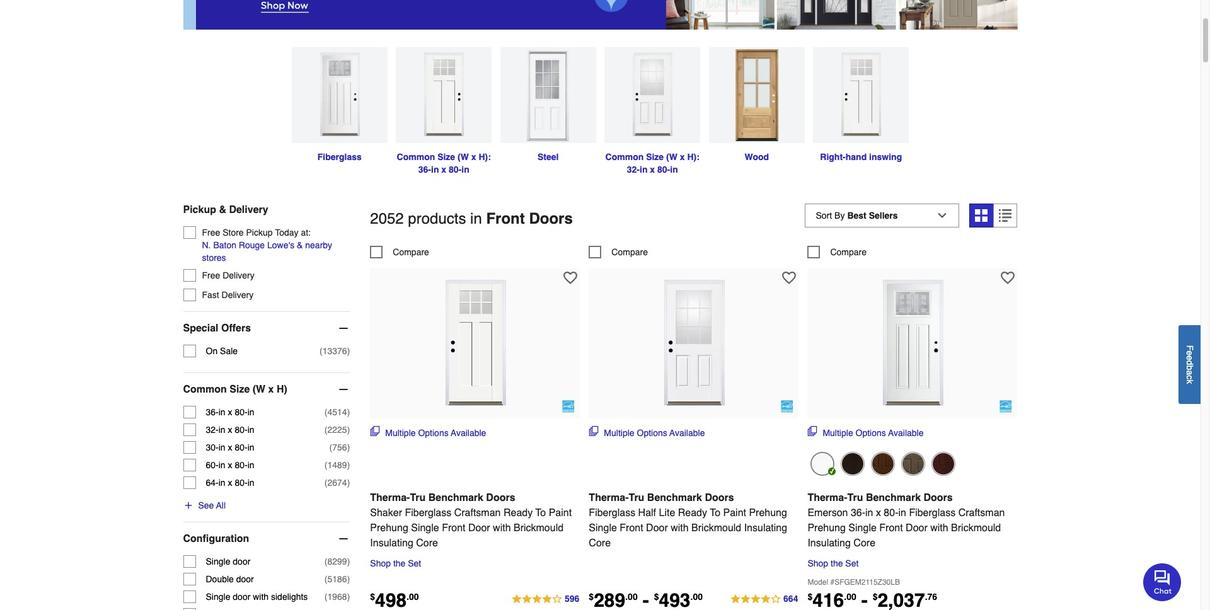 Task type: describe. For each thing, give the bounding box(es) containing it.
h)
[[277, 384, 287, 395]]

prehung inside therma-tru benchmark doors emerson 36-in x 80-in fiberglass craftsman prehung single front door with brickmould insulating core
[[808, 523, 846, 534]]

therma- for emerson
[[808, 492, 848, 504]]

size for common size (w x h): 36-in x 80-in
[[438, 152, 455, 162]]

1000157897 element
[[370, 246, 429, 258]]

3 multiple options available link from the left
[[808, 426, 924, 439]]

delivery for free delivery
[[223, 270, 255, 281]]

emerson
[[808, 507, 849, 519]]

30-in x 80-in
[[206, 443, 255, 453]]

doors for therma-tru benchmark doors emerson 36-in x 80-in fiberglass craftsman prehung single front door with brickmould insulating core
[[924, 492, 953, 504]]

0 vertical spatial delivery
[[229, 204, 268, 216]]

therma-tru benchmark doors fiberglass half lite ready to paint prehung single front door with brickmould insulating core
[[589, 492, 788, 549]]

steel
[[538, 152, 559, 162]]

596 button
[[511, 592, 580, 607]]

multiple options available link for therma-tru benchmark doors shaker fiberglass craftsman ready to paint prehung single front door with brickmould insulating core image
[[370, 426, 487, 439]]

$498.00 element
[[370, 589, 419, 611]]

h): for common size (w x h): 32-in x 80-in
[[688, 152, 700, 162]]

single inside "therma-tru benchmark doors shaker fiberglass craftsman ready to paint prehung single front door with brickmould insulating core"
[[411, 523, 439, 534]]

configuration button
[[183, 523, 350, 556]]

double
[[206, 574, 234, 585]]

dark elm image
[[842, 452, 866, 476]]

multiple for therma-tru benchmark doors shaker fiberglass craftsman ready to paint prehung single front door with brickmould insulating core image
[[386, 428, 416, 438]]

0 vertical spatial pickup
[[183, 204, 216, 216]]

#
[[831, 578, 835, 587]]

paint for fiberglass half lite ready to paint prehung single front door with brickmould insulating core
[[724, 507, 747, 519]]

right-
[[821, 152, 846, 162]]

( for 8299
[[325, 557, 328, 567]]

configuration
[[183, 533, 249, 545]]

prehung for shaker fiberglass craftsman ready to paint prehung single front door with brickmould insulating core
[[370, 523, 409, 534]]

64-
[[206, 478, 219, 488]]

therma-tru benchmark doors fiberglass half lite ready to paint prehung single front door with brickmould insulating core image
[[625, 275, 764, 414]]

lite
[[659, 507, 676, 519]]

right-hand inswing link
[[809, 47, 914, 163]]

therma-tru benchmark doorsshaker fiberglass craftsman ready to paint prehung single front door with brickmould insulating core element
[[370, 268, 580, 419]]

80- inside common size (w x h): 32-in x 80-in
[[658, 165, 671, 175]]

( 8299 )
[[325, 557, 350, 567]]

shop the set for emerson 36-in x 80-in fiberglass craftsman prehung single front door with brickmould insulating core
[[808, 559, 859, 569]]

insulating for fiberglass half lite ready to paint prehung single front door with brickmould insulating core
[[745, 523, 788, 534]]

door for single door
[[233, 557, 251, 567]]

brickmould inside therma-tru benchmark doors emerson 36-in x 80-in fiberglass craftsman prehung single front door with brickmould insulating core
[[952, 523, 1002, 534]]

nearby
[[305, 240, 332, 250]]

fast delivery
[[202, 290, 254, 300]]

core for shaker
[[416, 538, 438, 549]]

doors for therma-tru benchmark doors fiberglass half lite ready to paint prehung single front door with brickmould insulating core
[[705, 492, 735, 504]]

door for single door with sidelights
[[233, 592, 251, 602]]

(w for common size (w x h)
[[253, 384, 266, 395]]

( 756 )
[[330, 443, 350, 453]]

multiple options available for therma-tru benchmark doors shaker fiberglass craftsman ready to paint prehung single front door with brickmould insulating core image
[[386, 428, 487, 438]]

single inside therma-tru benchmark doors fiberglass half lite ready to paint prehung single front door with brickmould insulating core
[[589, 523, 617, 534]]

door for lite
[[647, 523, 668, 534]]

door for craftsman
[[469, 523, 490, 534]]

paint for shaker fiberglass craftsman ready to paint prehung single front door with brickmould insulating core
[[549, 507, 572, 519]]

60-
[[206, 460, 219, 470]]

therma- for shaker
[[370, 492, 410, 504]]

$416.00-$2,037.76 element
[[808, 589, 938, 611]]

special
[[183, 323, 219, 334]]

single door with sidelights
[[206, 592, 308, 602]]

sidelights
[[271, 592, 308, 602]]

therma-tru benchmark doors shaker fiberglass craftsman ready to paint prehung single front door with brickmould insulating core image
[[406, 275, 545, 414]]

a
[[1186, 370, 1196, 375]]

2 e from the top
[[1186, 356, 1196, 360]]

2225
[[328, 425, 347, 435]]

therma-tru benchmark doors shaker fiberglass craftsman ready to paint prehung single front door with brickmould insulating core
[[370, 492, 572, 549]]

stores
[[202, 253, 226, 263]]

the for therma-tru benchmark doors emerson 36-in x 80-in fiberglass craftsman prehung single front door with brickmould insulating core
[[831, 559, 844, 569]]

common size (w x h): 36-in x 80-in link
[[392, 47, 496, 176]]

664 button
[[730, 592, 799, 607]]

shop the set for shaker fiberglass craftsman ready to paint prehung single front door with brickmould insulating core
[[370, 559, 421, 569]]

front doors handing right-hand inswing image
[[814, 47, 910, 143]]

4 stars image for "664" button
[[730, 592, 799, 607]]

( for 2674
[[325, 478, 328, 488]]

shop the set link for emerson 36-in x 80-in fiberglass craftsman prehung single front door with brickmould insulating core
[[808, 556, 859, 571]]

1489
[[328, 460, 347, 470]]

energy star qualified image for therma-tru benchmark doorsshaker fiberglass craftsman ready to paint prehung single front door with brickmould insulating core element
[[563, 400, 575, 413]]

( 1968 )
[[325, 592, 350, 602]]

on
[[206, 346, 218, 356]]

to for lite
[[710, 507, 721, 519]]

common size (w x h): 32-in x 80-in
[[606, 152, 702, 175]]

common size (w x h): 36-in x 80-in
[[397, 152, 494, 175]]

c
[[1186, 375, 1196, 380]]

benchmark for lite
[[648, 492, 703, 504]]

options for therma-tru benchmark doors shaker fiberglass craftsman ready to paint prehung single front door with brickmould insulating core image
[[418, 428, 449, 438]]

common for common size (w x h)
[[183, 384, 227, 395]]

36-in x 80-in
[[206, 407, 255, 417]]

f e e d b a c k
[[1186, 345, 1196, 384]]

advertisement region
[[183, 0, 1018, 32]]

multiple options available for therma-tru benchmark doors fiberglass half lite ready to paint prehung single front door with brickmould insulating core image
[[604, 428, 705, 438]]

ready for craftsman
[[504, 507, 533, 519]]

pickup & delivery
[[183, 204, 268, 216]]

the for therma-tru benchmark doors shaker fiberglass craftsman ready to paint prehung single front door with brickmould insulating core
[[393, 559, 406, 569]]

inswing
[[870, 152, 903, 162]]

model
[[808, 578, 829, 587]]

x inside therma-tru benchmark doors emerson 36-in x 80-in fiberglass craftsman prehung single front door with brickmould insulating core
[[877, 507, 882, 519]]

13376
[[323, 346, 347, 356]]

( 4514 )
[[325, 407, 350, 417]]

therma-tru benchmark doors emerson 36-in x 80-in fiberglass craftsman prehung single front door with brickmould insulating core image
[[844, 275, 983, 414]]

d
[[1186, 360, 1196, 365]]

options for therma-tru benchmark doors fiberglass half lite ready to paint prehung single front door with brickmould insulating core image
[[637, 428, 668, 438]]

fiberglass inside therma-tru benchmark doors fiberglass half lite ready to paint prehung single front door with brickmould insulating core
[[589, 507, 636, 519]]

single door
[[206, 557, 251, 567]]

benchmark for craftsman
[[429, 492, 484, 504]]

delivery for fast delivery
[[222, 290, 254, 300]]

) for ( 2674 )
[[347, 478, 350, 488]]

fast
[[202, 290, 219, 300]]

front inside therma-tru benchmark doors emerson 36-in x 80-in fiberglass craftsman prehung single front door with brickmould insulating core
[[880, 523, 904, 534]]

wood link
[[705, 47, 809, 163]]

) for ( 1968 )
[[347, 592, 350, 602]]

h): for common size (w x h): 36-in x 80-in
[[479, 152, 491, 162]]

front doors common size (w x h) 36-in x 80-in image
[[396, 47, 492, 143]]

(w for common size (w x h): 36-in x 80-in
[[458, 152, 469, 162]]

80- inside therma-tru benchmark doors emerson 36-in x 80-in fiberglass craftsman prehung single front door with brickmould insulating core
[[884, 507, 899, 519]]

( for 2225
[[325, 425, 328, 435]]

insulating for shaker fiberglass craftsman ready to paint prehung single front door with brickmould insulating core
[[370, 538, 414, 549]]

see all
[[198, 501, 226, 511]]

common size (w x h) button
[[183, 373, 350, 406]]

.76
[[926, 592, 938, 602]]

compare for "3041417" element at the top of page
[[612, 247, 648, 257]]

set for prehung
[[846, 559, 859, 569]]

f
[[1186, 345, 1196, 351]]

baton
[[213, 240, 237, 250]]

door for double door
[[236, 574, 254, 585]]

3041417 element
[[589, 246, 648, 258]]

$ for $498.00 element
[[370, 592, 375, 602]]

3 multiple from the left
[[823, 428, 854, 438]]

products
[[408, 210, 466, 228]]

tru for fiberglass
[[410, 492, 426, 504]]

( for 1968
[[325, 592, 328, 602]]

insulating inside therma-tru benchmark doors emerson 36-in x 80-in fiberglass craftsman prehung single front door with brickmould insulating core
[[808, 538, 851, 549]]

store
[[223, 228, 244, 238]]

common for common size (w x h): 36-in x 80-in
[[397, 152, 435, 162]]

) for ( 1489 )
[[347, 460, 350, 470]]

1968
[[328, 592, 347, 602]]

1 horizontal spatial pickup
[[246, 228, 273, 238]]

4514
[[328, 407, 347, 417]]

all
[[216, 501, 226, 511]]

benchmark for in
[[867, 492, 921, 504]]

to for craftsman
[[536, 507, 546, 519]]

brickmould for craftsman
[[514, 523, 564, 534]]

664
[[784, 594, 799, 604]]

list view image
[[1000, 209, 1013, 222]]

( 2225 )
[[325, 425, 350, 435]]

fiberglass link
[[288, 47, 392, 163]]

front doors common size (w x h) 32-in x 80-in image
[[605, 47, 701, 143]]

5 $ from the left
[[873, 592, 878, 602]]

minus image for size
[[338, 383, 350, 396]]

ready for lite
[[678, 507, 708, 519]]

rouge
[[239, 240, 265, 250]]

set for front
[[408, 559, 421, 569]]

) for ( 13376 )
[[347, 346, 350, 356]]

compare for "3396202" element
[[831, 247, 867, 257]]

energy star qualified image
[[1001, 400, 1013, 413]]

1 heart outline image from the left
[[564, 271, 578, 285]]

32-in x 80-in
[[206, 425, 255, 435]]

plus image
[[183, 501, 193, 511]]

80- inside common size (w x h): 36-in x 80-in
[[449, 165, 462, 175]]

(w for common size (w x h): 32-in x 80-in
[[667, 152, 678, 162]]

( 2674 )
[[325, 478, 350, 488]]

36- for therma-
[[851, 507, 866, 519]]

1 vertical spatial 36-
[[206, 407, 219, 417]]

5186
[[328, 574, 347, 585]]

n.
[[202, 240, 211, 250]]

( 13376 )
[[320, 346, 350, 356]]

model # sfgem2115z30lb
[[808, 578, 901, 587]]

( for 13376
[[320, 346, 323, 356]]

3 multiple options available from the left
[[823, 428, 924, 438]]



Task type: locate. For each thing, give the bounding box(es) containing it.
2 compare from the left
[[612, 247, 648, 257]]

minus image
[[338, 322, 350, 335], [338, 383, 350, 396], [338, 533, 350, 545]]

3 benchmark from the left
[[867, 492, 921, 504]]

to
[[536, 507, 546, 519], [710, 507, 721, 519]]

.00 for $498.00 element
[[407, 592, 419, 602]]

doors inside therma-tru benchmark doors emerson 36-in x 80-in fiberglass craftsman prehung single front door with brickmould insulating core
[[924, 492, 953, 504]]

size inside common size (w x h): 32-in x 80-in
[[647, 152, 664, 162]]

2 shop the set link from the left
[[808, 556, 859, 571]]

0 horizontal spatial insulating
[[370, 538, 414, 549]]

0 horizontal spatial shop the set
[[370, 559, 421, 569]]

wood
[[745, 152, 769, 162]]

) for ( 8299 )
[[347, 557, 350, 567]]

1 horizontal spatial 32-
[[627, 165, 640, 175]]

2 set from the left
[[846, 559, 859, 569]]

2 horizontal spatial tru
[[848, 492, 864, 504]]

pickup
[[183, 204, 216, 216], [246, 228, 273, 238]]

1 compare from the left
[[393, 247, 429, 257]]

4 stars image containing 596
[[511, 592, 580, 607]]

therma-tru benchmark doors emerson 36-in x 80-in fiberglass craftsman prehung single front door with brickmould insulating core
[[808, 492, 1006, 549]]

1 benchmark from the left
[[429, 492, 484, 504]]

0 vertical spatial door
[[233, 557, 251, 567]]

36- for common
[[419, 165, 431, 175]]

1 horizontal spatial heart outline image
[[1002, 271, 1016, 285]]

sale
[[220, 346, 238, 356]]

) up 756
[[347, 425, 350, 435]]

0 horizontal spatial options
[[418, 428, 449, 438]]

1 to from the left
[[536, 507, 546, 519]]

1 horizontal spatial shop the set
[[808, 559, 859, 569]]

tru for half
[[629, 492, 645, 504]]

) down '( 5186 )'
[[347, 592, 350, 602]]

) for ( 4514 )
[[347, 407, 350, 417]]

( up 2674
[[325, 460, 328, 470]]

size down front doors common size (w x h) 36-in x 80-in image
[[438, 152, 455, 162]]

1 vertical spatial 32-
[[206, 425, 219, 435]]

1 available from the left
[[451, 428, 487, 438]]

1 shop from the left
[[370, 559, 391, 569]]

3 tru from the left
[[848, 492, 864, 504]]

half
[[639, 507, 657, 519]]

e up b
[[1186, 356, 1196, 360]]

pickup up rouge
[[246, 228, 273, 238]]

1 vertical spatial free
[[202, 270, 220, 281]]

therma- inside therma-tru benchmark doors emerson 36-in x 80-in fiberglass craftsman prehung single front door with brickmould insulating core
[[808, 492, 848, 504]]

1 horizontal spatial tru
[[629, 492, 645, 504]]

prehung left 'emerson'
[[750, 507, 788, 519]]

common inside button
[[183, 384, 227, 395]]

1 horizontal spatial (w
[[458, 152, 469, 162]]

n. baton rouge lowe's & nearby stores button
[[202, 239, 350, 264]]

2 ready from the left
[[678, 507, 708, 519]]

$ for $416.00-$2,037.76 element
[[808, 592, 813, 602]]

prehung inside therma-tru benchmark doors fiberglass half lite ready to paint prehung single front door with brickmould insulating core
[[750, 507, 788, 519]]

( up 2225
[[325, 407, 328, 417]]

with inside "therma-tru benchmark doors shaker fiberglass craftsman ready to paint prehung single front door with brickmould insulating core"
[[493, 523, 511, 534]]

special offers
[[183, 323, 251, 334]]

brickmould inside "therma-tru benchmark doors shaker fiberglass craftsman ready to paint prehung single front door with brickmould insulating core"
[[514, 523, 564, 534]]

( 1489 )
[[325, 460, 350, 470]]

1 horizontal spatial common
[[397, 152, 435, 162]]

available for therma-tru benchmark doors shaker fiberglass craftsman ready to paint prehung single front door with brickmould insulating core image
[[451, 428, 487, 438]]

2 free from the top
[[202, 270, 220, 281]]

door down 'double door' at the left bottom of the page
[[233, 592, 251, 602]]

4 $ from the left
[[808, 592, 813, 602]]

2 horizontal spatial multiple options available link
[[808, 426, 924, 439]]

minus image up ( 4514 )
[[338, 383, 350, 396]]

) for ( 2225 )
[[347, 425, 350, 435]]

1 shop the set link from the left
[[370, 556, 421, 571]]

2 minus image from the top
[[338, 383, 350, 396]]

fiberglass right shaker
[[405, 507, 452, 519]]

0 horizontal spatial multiple options available
[[386, 428, 487, 438]]

shop up $498.00 element
[[370, 559, 391, 569]]

core inside therma-tru benchmark doors fiberglass half lite ready to paint prehung single front door with brickmould insulating core
[[589, 538, 611, 549]]

1 horizontal spatial set
[[846, 559, 859, 569]]

size down "front doors common size (w x h) 32-in x 80-in" image
[[647, 152, 664, 162]]

door inside therma-tru benchmark doors emerson 36-in x 80-in fiberglass craftsman prehung single front door with brickmould insulating core
[[906, 523, 928, 534]]

4 .00 from the left
[[845, 592, 857, 602]]

0 horizontal spatial compare
[[393, 247, 429, 257]]

1 paint from the left
[[549, 507, 572, 519]]

single inside therma-tru benchmark doors emerson 36-in x 80-in fiberglass craftsman prehung single front door with brickmould insulating core
[[849, 523, 877, 534]]

1 horizontal spatial craftsman
[[959, 507, 1006, 519]]

walnut image
[[872, 452, 896, 476]]

2 horizontal spatial multiple options available
[[823, 428, 924, 438]]

(w inside common size (w x h): 32-in x 80-in
[[667, 152, 678, 162]]

common
[[397, 152, 435, 162], [606, 152, 644, 162], [183, 384, 227, 395]]

1 horizontal spatial the
[[831, 559, 844, 569]]

3 available from the left
[[889, 428, 924, 438]]

) for ( 756 )
[[347, 443, 350, 453]]

2 horizontal spatial insulating
[[808, 538, 851, 549]]

4 stars image containing 664
[[730, 592, 799, 607]]

e
[[1186, 351, 1196, 356], [1186, 356, 1196, 360]]

offers
[[221, 323, 251, 334]]

core
[[416, 538, 438, 549], [589, 538, 611, 549], [854, 538, 876, 549]]

$289.00-$493.00 element
[[589, 589, 703, 611]]

3 therma- from the left
[[808, 492, 848, 504]]

0 horizontal spatial energy star qualified image
[[563, 400, 575, 413]]

ready
[[504, 507, 533, 519], [678, 507, 708, 519]]

doors
[[529, 210, 573, 228], [486, 492, 516, 504], [705, 492, 735, 504], [924, 492, 953, 504]]

( down 2225
[[330, 443, 333, 453]]

1 horizontal spatial multiple options available link
[[589, 426, 705, 439]]

benchmark inside "therma-tru benchmark doors shaker fiberglass craftsman ready to paint prehung single front door with brickmould insulating core"
[[429, 492, 484, 504]]

2 horizontal spatial (w
[[667, 152, 678, 162]]

fiberglass left 'half'
[[589, 507, 636, 519]]

0 horizontal spatial 36-
[[206, 407, 219, 417]]

therma- inside "therma-tru benchmark doors shaker fiberglass craftsman ready to paint prehung single front door with brickmould insulating core"
[[370, 492, 410, 504]]

( up '( 5186 )'
[[325, 557, 328, 567]]

2 4 stars image from the left
[[730, 592, 799, 607]]

door up 'double door' at the left bottom of the page
[[233, 557, 251, 567]]

3 ) from the top
[[347, 425, 350, 435]]

2 core from the left
[[589, 538, 611, 549]]

set up model # sfgem2115z30lb
[[846, 559, 859, 569]]

36- up products
[[419, 165, 431, 175]]

free down stores
[[202, 270, 220, 281]]

3 .00 from the left
[[691, 592, 703, 602]]

1 horizontal spatial ready
[[678, 507, 708, 519]]

1 multiple from the left
[[386, 428, 416, 438]]

insulating inside "therma-tru benchmark doors shaker fiberglass craftsman ready to paint prehung single front door with brickmould insulating core"
[[370, 538, 414, 549]]

0 horizontal spatial 4 stars image
[[511, 592, 580, 607]]

shop for emerson 36-in x 80-in fiberglass craftsman prehung single front door with brickmould insulating core
[[808, 559, 829, 569]]

2 horizontal spatial multiple
[[823, 428, 854, 438]]

h): inside common size (w x h): 36-in x 80-in
[[479, 152, 491, 162]]

2 paint from the left
[[724, 507, 747, 519]]

available for therma-tru benchmark doors fiberglass half lite ready to paint prehung single front door with brickmould insulating core image
[[670, 428, 705, 438]]

0 horizontal spatial size
[[230, 384, 250, 395]]

door up single door with sidelights
[[236, 574, 254, 585]]

3 core from the left
[[854, 538, 876, 549]]

fiberglass
[[318, 152, 362, 162], [405, 507, 452, 519], [589, 507, 636, 519], [910, 507, 956, 519]]

8299
[[328, 557, 347, 567]]

(w
[[458, 152, 469, 162], [667, 152, 678, 162], [253, 384, 266, 395]]

1 multiple options available from the left
[[386, 428, 487, 438]]

insulating inside therma-tru benchmark doors fiberglass half lite ready to paint prehung single front door with brickmould insulating core
[[745, 523, 788, 534]]

k
[[1186, 380, 1196, 384]]

compare inside 1000157897 element
[[393, 247, 429, 257]]

2 tru from the left
[[629, 492, 645, 504]]

heart outline image
[[564, 271, 578, 285], [1002, 271, 1016, 285]]

1 horizontal spatial shop
[[808, 559, 829, 569]]

36- up 32-in x 80-in
[[206, 407, 219, 417]]

common inside common size (w x h): 36-in x 80-in
[[397, 152, 435, 162]]

1 options from the left
[[418, 428, 449, 438]]

2 multiple options available link from the left
[[589, 426, 705, 439]]

( down ( 4514 )
[[325, 425, 328, 435]]

door
[[233, 557, 251, 567], [236, 574, 254, 585], [233, 592, 251, 602]]

prehung
[[750, 507, 788, 519], [370, 523, 409, 534], [808, 523, 846, 534]]

2 horizontal spatial prehung
[[808, 523, 846, 534]]

1 horizontal spatial size
[[438, 152, 455, 162]]

1 horizontal spatial door
[[647, 523, 668, 534]]

2 horizontal spatial brickmould
[[952, 523, 1002, 534]]

therma- for fiberglass
[[589, 492, 629, 504]]

2 therma- from the left
[[589, 492, 629, 504]]

tru inside therma-tru benchmark doors fiberglass half lite ready to paint prehung single front door with brickmould insulating core
[[629, 492, 645, 504]]

insulating
[[745, 523, 788, 534], [370, 538, 414, 549], [808, 538, 851, 549]]

1 horizontal spatial multiple options available
[[604, 428, 705, 438]]

free up n.
[[202, 228, 220, 238]]

minus image up 8299
[[338, 533, 350, 545]]

1 horizontal spatial therma-
[[589, 492, 629, 504]]

doors for therma-tru benchmark doors shaker fiberglass craftsman ready to paint prehung single front door with brickmould insulating core
[[486, 492, 516, 504]]

paint inside therma-tru benchmark doors fiberglass half lite ready to paint prehung single front door with brickmould insulating core
[[724, 507, 747, 519]]

1 horizontal spatial energy star qualified image
[[782, 400, 794, 413]]

shop up model at the right
[[808, 559, 829, 569]]

1 horizontal spatial insulating
[[745, 523, 788, 534]]

1 door from the left
[[469, 523, 490, 534]]

2 ) from the top
[[347, 407, 350, 417]]

therma-tru benchmark doorsfiberglass half lite ready to paint prehung single front door with brickmould insulating core element
[[589, 268, 799, 419]]

0 vertical spatial &
[[219, 204, 226, 216]]

energy star qualified image
[[563, 400, 575, 413], [782, 400, 794, 413]]

( 5186 )
[[325, 574, 350, 585]]

tru inside therma-tru benchmark doors emerson 36-in x 80-in fiberglass craftsman prehung single front door with brickmould insulating core
[[848, 492, 864, 504]]

(w inside button
[[253, 384, 266, 395]]

2 benchmark from the left
[[648, 492, 703, 504]]

compare inside "3396202" element
[[831, 247, 867, 257]]

2 heart outline image from the left
[[1002, 271, 1016, 285]]

prehung for fiberglass half lite ready to paint prehung single front door with brickmould insulating core
[[750, 507, 788, 519]]

common size (w x h): 32-in x 80-in link
[[601, 47, 705, 176]]

3396202 element
[[808, 246, 867, 258]]

2 h): from the left
[[688, 152, 700, 162]]

energy star qualified image inside therma-tru benchmark doorsshaker fiberglass craftsman ready to paint prehung single front door with brickmould insulating core element
[[563, 400, 575, 413]]

3 options from the left
[[856, 428, 887, 438]]

2 craftsman from the left
[[959, 507, 1006, 519]]

2052 products in front doors
[[370, 210, 573, 228]]

compare for 1000157897 element
[[393, 247, 429, 257]]

5 ) from the top
[[347, 460, 350, 470]]

size inside button
[[230, 384, 250, 395]]

2 multiple from the left
[[604, 428, 635, 438]]

with inside therma-tru benchmark doors emerson 36-in x 80-in fiberglass craftsman prehung single front door with brickmould insulating core
[[931, 523, 949, 534]]

1 $ from the left
[[370, 592, 375, 602]]

0 horizontal spatial core
[[416, 538, 438, 549]]

1 the from the left
[[393, 559, 406, 569]]

energy star qualified image inside therma-tru benchmark doorsfiberglass half lite ready to paint prehung single front door with brickmould insulating core element
[[782, 400, 794, 413]]

1 therma- from the left
[[370, 492, 410, 504]]

1 horizontal spatial h):
[[688, 152, 700, 162]]

) up "4514" on the bottom of the page
[[347, 346, 350, 356]]

f e e d b a c k button
[[1179, 325, 1201, 404]]

1 ) from the top
[[347, 346, 350, 356]]

grid view image
[[976, 209, 989, 222]]

) down ( 8299 ) at the bottom of page
[[347, 574, 350, 585]]

0 horizontal spatial ready
[[504, 507, 533, 519]]

2 horizontal spatial door
[[906, 523, 928, 534]]

0 vertical spatial free
[[202, 228, 220, 238]]

the up #
[[831, 559, 844, 569]]

craftsman inside therma-tru benchmark doors emerson 36-in x 80-in fiberglass craftsman prehung single front door with brickmould insulating core
[[959, 507, 1006, 519]]

( for 1489
[[325, 460, 328, 470]]

( down '( 5186 )'
[[325, 592, 328, 602]]

( down ( 1489 )
[[325, 478, 328, 488]]

9 ) from the top
[[347, 592, 350, 602]]

2 .00 from the left
[[626, 592, 638, 602]]

&
[[219, 204, 226, 216], [297, 240, 303, 250]]

$ for $289.00-$493.00 element in the bottom of the page
[[589, 592, 594, 602]]

paint inside "therma-tru benchmark doors shaker fiberglass craftsman ready to paint prehung single front door with brickmould insulating core"
[[549, 507, 572, 519]]

with inside therma-tru benchmark doors fiberglass half lite ready to paint prehung single front door with brickmould insulating core
[[671, 523, 689, 534]]

shaker
[[370, 507, 402, 519]]

1 .00 from the left
[[407, 592, 419, 602]]

2 brickmould from the left
[[692, 523, 742, 534]]

4 ) from the top
[[347, 443, 350, 453]]

fiberglass inside "therma-tru benchmark doors shaker fiberglass craftsman ready to paint prehung single front door with brickmould insulating core"
[[405, 507, 452, 519]]

1 horizontal spatial options
[[637, 428, 668, 438]]

1 vertical spatial delivery
[[223, 270, 255, 281]]

today
[[275, 228, 299, 238]]

heart outline image
[[783, 271, 797, 285]]

3 brickmould from the left
[[952, 523, 1002, 534]]

gray ash image
[[902, 452, 926, 476]]

common size (w x h)
[[183, 384, 287, 395]]

) up 2225
[[347, 407, 350, 417]]

ready inside "therma-tru benchmark doors shaker fiberglass craftsman ready to paint prehung single front door with brickmould insulating core"
[[504, 507, 533, 519]]

size inside common size (w x h): 36-in x 80-in
[[438, 152, 455, 162]]

brickmould inside therma-tru benchmark doors fiberglass half lite ready to paint prehung single front door with brickmould insulating core
[[692, 523, 742, 534]]

delivery
[[229, 204, 268, 216], [223, 270, 255, 281], [222, 290, 254, 300]]

) up '( 5186 )'
[[347, 557, 350, 567]]

0 horizontal spatial benchmark
[[429, 492, 484, 504]]

2 horizontal spatial therma-
[[808, 492, 848, 504]]

shop
[[370, 559, 391, 569], [808, 559, 829, 569]]

delivery up free store pickup today at:
[[229, 204, 268, 216]]

1 set from the left
[[408, 559, 421, 569]]

1 horizontal spatial compare
[[612, 247, 648, 257]]

0 horizontal spatial paint
[[549, 507, 572, 519]]

n. baton rouge lowe's & nearby stores
[[202, 240, 332, 263]]

1 core from the left
[[416, 538, 438, 549]]

at:
[[301, 228, 311, 238]]

prehung down shaker
[[370, 523, 409, 534]]

0 horizontal spatial available
[[451, 428, 487, 438]]

0 vertical spatial 32-
[[627, 165, 640, 175]]

2 vertical spatial 36-
[[851, 507, 866, 519]]

0 horizontal spatial common
[[183, 384, 227, 395]]

special offers button
[[183, 312, 350, 345]]

size for common size (w x h)
[[230, 384, 250, 395]]

(w inside common size (w x h): 36-in x 80-in
[[458, 152, 469, 162]]

0 horizontal spatial shop the set link
[[370, 556, 421, 571]]

0 horizontal spatial therma-
[[370, 492, 410, 504]]

) down ( 1489 )
[[347, 478, 350, 488]]

b
[[1186, 365, 1196, 370]]

fiberglass down front doors material fiberglass image
[[318, 152, 362, 162]]

available
[[451, 428, 487, 438], [670, 428, 705, 438], [889, 428, 924, 438]]

to inside therma-tru benchmark doors fiberglass half lite ready to paint prehung single front door with brickmould insulating core
[[710, 507, 721, 519]]

front doors material wood image
[[709, 47, 805, 143]]

shop the set link up $498.00 element
[[370, 556, 421, 571]]

) down 756
[[347, 460, 350, 470]]

tru for 36-
[[848, 492, 864, 504]]

minus image up ( 13376 ) in the left of the page
[[338, 322, 350, 335]]

2 horizontal spatial size
[[647, 152, 664, 162]]

1 vertical spatial minus image
[[338, 383, 350, 396]]

size up 36-in x 80-in
[[230, 384, 250, 395]]

1 vertical spatial &
[[297, 240, 303, 250]]

1 horizontal spatial prehung
[[750, 507, 788, 519]]

30-
[[206, 443, 219, 453]]

compare
[[393, 247, 429, 257], [612, 247, 648, 257], [831, 247, 867, 257]]

1 free from the top
[[202, 228, 220, 238]]

0 vertical spatial minus image
[[338, 322, 350, 335]]

1 e from the top
[[1186, 351, 1196, 356]]

1 vertical spatial pickup
[[246, 228, 273, 238]]

ready inside therma-tru benchmark doors fiberglass half lite ready to paint prehung single front door with brickmould insulating core
[[678, 507, 708, 519]]

door inside "therma-tru benchmark doors shaker fiberglass craftsman ready to paint prehung single front door with brickmould insulating core"
[[469, 523, 490, 534]]

36- right 'emerson'
[[851, 507, 866, 519]]

free delivery
[[202, 270, 255, 281]]

common for common size (w x h): 32-in x 80-in
[[606, 152, 644, 162]]

1 4 stars image from the left
[[511, 592, 580, 607]]

h): inside common size (w x h): 32-in x 80-in
[[688, 152, 700, 162]]

1 craftsman from the left
[[455, 507, 501, 519]]

steel link
[[496, 47, 601, 163]]

32- inside common size (w x h): 32-in x 80-in
[[627, 165, 640, 175]]

0 horizontal spatial pickup
[[183, 204, 216, 216]]

2 shop from the left
[[808, 559, 829, 569]]

( for 4514
[[325, 407, 328, 417]]

shop the set up $498.00 element
[[370, 559, 421, 569]]

0 horizontal spatial h):
[[479, 152, 491, 162]]

1 horizontal spatial 4 stars image
[[730, 592, 799, 607]]

size
[[438, 152, 455, 162], [647, 152, 664, 162], [230, 384, 250, 395]]

1 horizontal spatial &
[[297, 240, 303, 250]]

free for free delivery
[[202, 270, 220, 281]]

4 stars image for '596' button
[[511, 592, 580, 607]]

core for fiberglass
[[589, 538, 611, 549]]

minus image inside common size (w x h) button
[[338, 383, 350, 396]]

2 door from the left
[[647, 523, 668, 534]]

minus image inside 'special offers' button
[[338, 322, 350, 335]]

shop the set
[[370, 559, 421, 569], [808, 559, 859, 569]]

set up $498.00 element
[[408, 559, 421, 569]]

benchmark inside therma-tru benchmark doors fiberglass half lite ready to paint prehung single front door with brickmould insulating core
[[648, 492, 703, 504]]

0 horizontal spatial set
[[408, 559, 421, 569]]

front inside therma-tru benchmark doors fiberglass half lite ready to paint prehung single front door with brickmould insulating core
[[620, 523, 644, 534]]

delivery down free delivery
[[222, 290, 254, 300]]

door inside therma-tru benchmark doors fiberglass half lite ready to paint prehung single front door with brickmould insulating core
[[647, 523, 668, 534]]

0 horizontal spatial prehung
[[370, 523, 409, 534]]

8 ) from the top
[[347, 574, 350, 585]]

2 vertical spatial minus image
[[338, 533, 350, 545]]

0 horizontal spatial (w
[[253, 384, 266, 395]]

front inside "therma-tru benchmark doors shaker fiberglass craftsman ready to paint prehung single front door with brickmould insulating core"
[[442, 523, 466, 534]]

size for common size (w x h): 32-in x 80-in
[[647, 152, 664, 162]]

( down ( 8299 ) at the bottom of page
[[325, 574, 328, 585]]

2 horizontal spatial compare
[[831, 247, 867, 257]]

multiple for therma-tru benchmark doors fiberglass half lite ready to paint prehung single front door with brickmould insulating core image
[[604, 428, 635, 438]]

common inside common size (w x h): 32-in x 80-in
[[606, 152, 644, 162]]

64-in x 80-in
[[206, 478, 255, 488]]

2 horizontal spatial common
[[606, 152, 644, 162]]

ready to paint image
[[811, 452, 835, 476]]

2 available from the left
[[670, 428, 705, 438]]

1 vertical spatial door
[[236, 574, 254, 585]]

.00
[[407, 592, 419, 602], [626, 592, 638, 602], [691, 592, 703, 602], [845, 592, 857, 602]]

2 horizontal spatial available
[[889, 428, 924, 438]]

1 horizontal spatial multiple
[[604, 428, 635, 438]]

fiberglass down mahogany image on the right bottom of page
[[910, 507, 956, 519]]

tru inside "therma-tru benchmark doors shaker fiberglass craftsman ready to paint prehung single front door with brickmould insulating core"
[[410, 492, 426, 504]]

1 horizontal spatial available
[[670, 428, 705, 438]]

1 multiple options available link from the left
[[370, 426, 487, 439]]

pickup up n.
[[183, 204, 216, 216]]

craftsman inside "therma-tru benchmark doors shaker fiberglass craftsman ready to paint prehung single front door with brickmould insulating core"
[[455, 507, 501, 519]]

1 horizontal spatial shop the set link
[[808, 556, 859, 571]]

1 horizontal spatial benchmark
[[648, 492, 703, 504]]

6 ) from the top
[[347, 478, 350, 488]]

on sale
[[206, 346, 238, 356]]

& inside n. baton rouge lowe's & nearby stores
[[297, 240, 303, 250]]

$
[[370, 592, 375, 602], [589, 592, 594, 602], [654, 592, 659, 602], [808, 592, 813, 602], [873, 592, 878, 602]]

1 h): from the left
[[479, 152, 491, 162]]

36- inside therma-tru benchmark doors emerson 36-in x 80-in fiberglass craftsman prehung single front door with brickmould insulating core
[[851, 507, 866, 519]]

hand
[[846, 152, 867, 162]]

front doors material fiberglass image
[[292, 47, 388, 143]]

7 ) from the top
[[347, 557, 350, 567]]

1 tru from the left
[[410, 492, 426, 504]]

prehung inside "therma-tru benchmark doors shaker fiberglass craftsman ready to paint prehung single front door with brickmould insulating core"
[[370, 523, 409, 534]]

2674
[[328, 478, 347, 488]]

1 energy star qualified image from the left
[[563, 400, 575, 413]]

chat invite button image
[[1144, 563, 1183, 602]]

with
[[493, 523, 511, 534], [671, 523, 689, 534], [931, 523, 949, 534], [253, 592, 269, 602]]

minus image for offers
[[338, 322, 350, 335]]

minus image inside configuration button
[[338, 533, 350, 545]]

x inside button
[[268, 384, 274, 395]]

2 the from the left
[[831, 559, 844, 569]]

2052
[[370, 210, 404, 228]]

2 energy star qualified image from the left
[[782, 400, 794, 413]]

e up d
[[1186, 351, 1196, 356]]

2 shop the set from the left
[[808, 559, 859, 569]]

fiberglass inside therma-tru benchmark doors emerson 36-in x 80-in fiberglass craftsman prehung single front door with brickmould insulating core
[[910, 507, 956, 519]]

delivery up fast delivery
[[223, 270, 255, 281]]

shop the set link up #
[[808, 556, 859, 571]]

0 horizontal spatial tru
[[410, 492, 426, 504]]

options
[[418, 428, 449, 438], [637, 428, 668, 438], [856, 428, 887, 438]]

0 horizontal spatial multiple options available link
[[370, 426, 487, 439]]

lowe's
[[267, 240, 295, 250]]

doors inside "therma-tru benchmark doors shaker fiberglass craftsman ready to paint prehung single front door with brickmould insulating core"
[[486, 492, 516, 504]]

0 horizontal spatial door
[[469, 523, 490, 534]]

1 minus image from the top
[[338, 322, 350, 335]]

1 ready from the left
[[504, 507, 533, 519]]

& up store
[[219, 204, 226, 216]]

benchmark inside therma-tru benchmark doors emerson 36-in x 80-in fiberglass craftsman prehung single front door with brickmould insulating core
[[867, 492, 921, 504]]

x
[[472, 152, 477, 162], [680, 152, 685, 162], [442, 165, 447, 175], [650, 165, 655, 175], [268, 384, 274, 395], [228, 407, 232, 417], [228, 425, 232, 435], [228, 443, 232, 453], [228, 460, 232, 470], [228, 478, 232, 488], [877, 507, 882, 519]]

therma- inside therma-tru benchmark doors fiberglass half lite ready to paint prehung single front door with brickmould insulating core
[[589, 492, 629, 504]]

2 vertical spatial delivery
[[222, 290, 254, 300]]

2 to from the left
[[710, 507, 721, 519]]

shop the set up #
[[808, 559, 859, 569]]

0 horizontal spatial &
[[219, 204, 226, 216]]

see all button
[[183, 499, 226, 512]]

2 horizontal spatial 36-
[[851, 507, 866, 519]]

2 horizontal spatial benchmark
[[867, 492, 921, 504]]

free for free store pickup today at:
[[202, 228, 220, 238]]

1 horizontal spatial to
[[710, 507, 721, 519]]

756
[[333, 443, 347, 453]]

2 multiple options available from the left
[[604, 428, 705, 438]]

right-hand inswing
[[821, 152, 903, 162]]

2 horizontal spatial core
[[854, 538, 876, 549]]

energy star qualified image for therma-tru benchmark doorsfiberglass half lite ready to paint prehung single front door with brickmould insulating core element
[[782, 400, 794, 413]]

0 horizontal spatial craftsman
[[455, 507, 501, 519]]

) down 2225
[[347, 443, 350, 453]]

free store pickup today at:
[[202, 228, 311, 238]]

shop the set link for shaker fiberglass craftsman ready to paint prehung single front door with brickmould insulating core
[[370, 556, 421, 571]]

3 minus image from the top
[[338, 533, 350, 545]]

see
[[198, 501, 214, 511]]

2 $ from the left
[[589, 592, 594, 602]]

3 $ from the left
[[654, 592, 659, 602]]

sfgem2115z30lb
[[835, 578, 901, 587]]

1 horizontal spatial brickmould
[[692, 523, 742, 534]]

core inside "therma-tru benchmark doors shaker fiberglass craftsman ready to paint prehung single front door with brickmould insulating core"
[[416, 538, 438, 549]]

prehung down 'emerson'
[[808, 523, 846, 534]]

therma-tru benchmark doorsemerson 36-in x 80-in fiberglass craftsman prehung single front door with brickmould insulating core element
[[808, 268, 1018, 419]]

& down at:
[[297, 240, 303, 250]]

shop for shaker fiberglass craftsman ready to paint prehung single front door with brickmould insulating core
[[370, 559, 391, 569]]

2 horizontal spatial options
[[856, 428, 887, 438]]

compare inside "3041417" element
[[612, 247, 648, 257]]

36- inside common size (w x h): 36-in x 80-in
[[419, 165, 431, 175]]

1 horizontal spatial 36-
[[419, 165, 431, 175]]

to inside "therma-tru benchmark doors shaker fiberglass craftsman ready to paint prehung single front door with brickmould insulating core"
[[536, 507, 546, 519]]

0 horizontal spatial the
[[393, 559, 406, 569]]

0 horizontal spatial 32-
[[206, 425, 219, 435]]

0 horizontal spatial heart outline image
[[564, 271, 578, 285]]

1 shop the set from the left
[[370, 559, 421, 569]]

front doors material steel image
[[501, 47, 596, 143]]

0 horizontal spatial brickmould
[[514, 523, 564, 534]]

60-in x 80-in
[[206, 460, 255, 470]]

brickmould for lite
[[692, 523, 742, 534]]

mahogany image
[[932, 452, 956, 476]]

0 vertical spatial 36-
[[419, 165, 431, 175]]

.00 for $289.00-$493.00 element in the bottom of the page
[[626, 592, 638, 602]]

the up $498.00 element
[[393, 559, 406, 569]]

4 stars image
[[511, 592, 580, 607], [730, 592, 799, 607]]

) for ( 5186 )
[[347, 574, 350, 585]]

1 brickmould from the left
[[514, 523, 564, 534]]

free
[[202, 228, 220, 238], [202, 270, 220, 281]]

doors inside therma-tru benchmark doors fiberglass half lite ready to paint prehung single front door with brickmould insulating core
[[705, 492, 735, 504]]

596
[[565, 594, 580, 604]]

3 compare from the left
[[831, 247, 867, 257]]

core inside therma-tru benchmark doors emerson 36-in x 80-in fiberglass craftsman prehung single front door with brickmould insulating core
[[854, 538, 876, 549]]

( down 'special offers' button
[[320, 346, 323, 356]]

( for 5186
[[325, 574, 328, 585]]

2 options from the left
[[637, 428, 668, 438]]

( for 756
[[330, 443, 333, 453]]

3 door from the left
[[906, 523, 928, 534]]

double door
[[206, 574, 254, 585]]

multiple options available link for therma-tru benchmark doors fiberglass half lite ready to paint prehung single front door with brickmould insulating core image
[[589, 426, 705, 439]]

multiple options available
[[386, 428, 487, 438], [604, 428, 705, 438], [823, 428, 924, 438]]



Task type: vqa. For each thing, say whether or not it's contained in the screenshot.
d
yes



